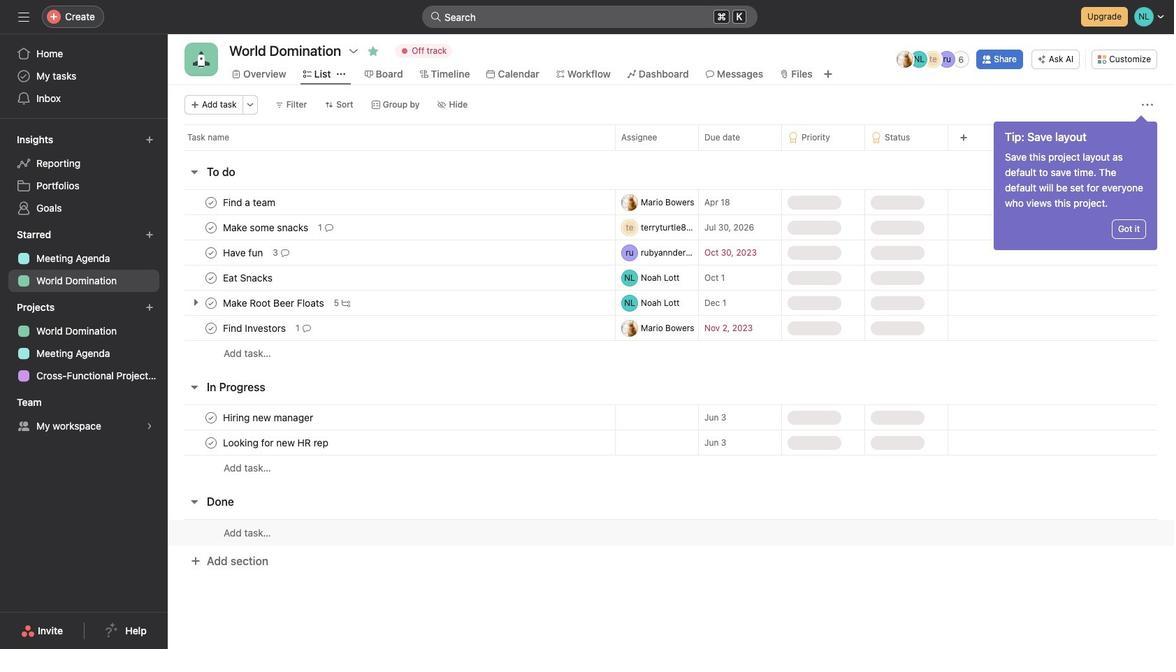 Task type: vqa. For each thing, say whether or not it's contained in the screenshot.
Simon
no



Task type: describe. For each thing, give the bounding box(es) containing it.
mark complete checkbox for hiring new manager cell
[[203, 409, 219, 426]]

projects element
[[0, 295, 168, 390]]

2 collapse task list for this group image from the top
[[189, 496, 200, 507]]

mark complete checkbox for looking for new hr rep cell
[[203, 434, 219, 451]]

task name text field for find investors "cell"
[[220, 321, 290, 335]]

task name text field for mark complete checkbox within eat snacks cell
[[220, 271, 277, 285]]

remove from starred image
[[368, 45, 379, 57]]

task name text field for have fun cell
[[220, 246, 267, 260]]

header in progress tree grid
[[168, 405, 1174, 481]]

more actions image
[[246, 101, 254, 109]]

eat snacks cell
[[168, 265, 615, 291]]

expand subtask list for the task make root beer floats image
[[190, 297, 201, 308]]

mark complete image for task name text box inside find a team cell
[[203, 194, 219, 211]]

rocket image
[[193, 51, 210, 68]]

header to do tree grid
[[168, 189, 1174, 366]]

tab actions image
[[337, 70, 345, 78]]

5 subtasks image
[[342, 299, 350, 307]]

find a team cell
[[168, 189, 615, 215]]

find investors cell
[[168, 315, 615, 341]]

teams element
[[0, 390, 168, 440]]

mark complete checkbox inside make root beer floats cell
[[203, 295, 219, 311]]

make root beer floats cell
[[168, 290, 615, 316]]

global element
[[0, 34, 168, 118]]

task name text field for find a team cell
[[220, 195, 280, 209]]

Search tasks, projects, and more text field
[[422, 6, 758, 28]]

make some snacks cell
[[168, 215, 615, 240]]

insights element
[[0, 127, 168, 222]]

task name text field inside make root beer floats cell
[[220, 296, 328, 310]]



Task type: locate. For each thing, give the bounding box(es) containing it.
prominent image
[[430, 11, 442, 22]]

2 mark complete checkbox from the top
[[203, 269, 219, 286]]

new insights image
[[145, 136, 154, 144]]

mark complete checkbox for task name text box within the make some snacks cell
[[203, 219, 219, 236]]

2 mark complete image from the top
[[203, 244, 219, 261]]

mark complete checkbox for task name text box inside find a team cell
[[203, 194, 219, 211]]

hide sidebar image
[[18, 11, 29, 22]]

3 mark complete image from the top
[[203, 409, 219, 426]]

task name text field inside hiring new manager cell
[[220, 411, 317, 425]]

3 mark complete checkbox from the top
[[203, 320, 219, 336]]

mark complete checkbox inside looking for new hr rep cell
[[203, 434, 219, 451]]

task name text field for mark complete checkbox inside the hiring new manager cell
[[220, 411, 317, 425]]

4 task name text field from the top
[[220, 296, 328, 310]]

5 task name text field from the top
[[220, 321, 290, 335]]

3 comments image
[[281, 248, 289, 257]]

tooltip
[[994, 117, 1157, 250]]

0 vertical spatial mark complete image
[[203, 219, 219, 236]]

add items to starred image
[[145, 231, 154, 239]]

0 vertical spatial mark complete checkbox
[[203, 194, 219, 211]]

4 mark complete image from the top
[[203, 320, 219, 336]]

3 mark complete checkbox from the top
[[203, 295, 219, 311]]

mark complete image for task name text box in the find investors "cell"
[[203, 320, 219, 336]]

Mark complete checkbox
[[203, 194, 219, 211], [203, 219, 219, 236], [203, 295, 219, 311]]

more actions image
[[1142, 99, 1153, 110]]

4 mark complete checkbox from the top
[[203, 409, 219, 426]]

mark complete image for task name text box in the looking for new hr rep cell
[[203, 434, 219, 451]]

add tab image
[[822, 68, 833, 80]]

mark complete checkbox for have fun cell
[[203, 244, 219, 261]]

1 mark complete image from the top
[[203, 219, 219, 236]]

mark complete image
[[203, 194, 219, 211], [203, 269, 219, 286], [203, 295, 219, 311], [203, 320, 219, 336], [203, 434, 219, 451]]

Task name text field
[[220, 195, 280, 209], [220, 220, 313, 234], [220, 246, 267, 260], [220, 296, 328, 310], [220, 321, 290, 335], [220, 436, 333, 450]]

task name text field inside find investors "cell"
[[220, 321, 290, 335]]

mark complete image inside find a team cell
[[203, 194, 219, 211]]

1 comment image inside make some snacks cell
[[325, 223, 333, 232]]

1 horizontal spatial 1 comment image
[[325, 223, 333, 232]]

None field
[[422, 6, 758, 28]]

1 task name text field from the top
[[220, 271, 277, 285]]

1 comment image for task name text box within the make some snacks cell
[[325, 223, 333, 232]]

mark complete image inside eat snacks cell
[[203, 269, 219, 286]]

5 mark complete image from the top
[[203, 434, 219, 451]]

6 task name text field from the top
[[220, 436, 333, 450]]

1 mark complete image from the top
[[203, 194, 219, 211]]

mark complete image for task name text box inside the have fun cell
[[203, 244, 219, 261]]

mark complete checkbox for eat snacks cell
[[203, 269, 219, 286]]

Mark complete checkbox
[[203, 244, 219, 261], [203, 269, 219, 286], [203, 320, 219, 336], [203, 409, 219, 426], [203, 434, 219, 451]]

1 vertical spatial 1 comment image
[[302, 324, 311, 332]]

1 task name text field from the top
[[220, 195, 280, 209]]

add field image
[[959, 133, 968, 142]]

3 mark complete image from the top
[[203, 295, 219, 311]]

1 comment image for task name text box in the find investors "cell"
[[302, 324, 311, 332]]

0 vertical spatial collapse task list for this group image
[[189, 382, 200, 393]]

1 vertical spatial mark complete checkbox
[[203, 219, 219, 236]]

0 vertical spatial task name text field
[[220, 271, 277, 285]]

task name text field for looking for new hr rep cell
[[220, 436, 333, 450]]

3 task name text field from the top
[[220, 246, 267, 260]]

2 mark complete image from the top
[[203, 269, 219, 286]]

1 mark complete checkbox from the top
[[203, 194, 219, 211]]

2 task name text field from the top
[[220, 220, 313, 234]]

starred element
[[0, 222, 168, 295]]

mark complete checkbox inside find a team cell
[[203, 194, 219, 211]]

task name text field inside looking for new hr rep cell
[[220, 436, 333, 450]]

collapse task list for this group image
[[189, 382, 200, 393], [189, 496, 200, 507]]

2 task name text field from the top
[[220, 411, 317, 425]]

0 horizontal spatial 1 comment image
[[302, 324, 311, 332]]

2 vertical spatial mark complete checkbox
[[203, 295, 219, 311]]

task name text field for make some snacks cell
[[220, 220, 313, 234]]

see details, my workspace image
[[145, 422, 154, 430]]

1 vertical spatial task name text field
[[220, 411, 317, 425]]

mark complete image inside find investors "cell"
[[203, 320, 219, 336]]

mark complete image inside make root beer floats cell
[[203, 295, 219, 311]]

mark complete checkbox inside make some snacks cell
[[203, 219, 219, 236]]

1 vertical spatial collapse task list for this group image
[[189, 496, 200, 507]]

row
[[168, 124, 1174, 150], [184, 150, 1157, 151], [168, 189, 1174, 215], [168, 215, 1174, 240], [168, 240, 1174, 266], [168, 265, 1174, 291], [168, 290, 1174, 316], [168, 315, 1174, 341], [168, 340, 1174, 366], [168, 405, 1174, 430], [168, 430, 1174, 456], [168, 455, 1174, 481], [168, 519, 1174, 546]]

task name text field inside eat snacks cell
[[220, 271, 277, 285]]

1 comment image inside find investors "cell"
[[302, 324, 311, 332]]

have fun cell
[[168, 240, 615, 266]]

1 mark complete checkbox from the top
[[203, 244, 219, 261]]

task name text field inside make some snacks cell
[[220, 220, 313, 234]]

collapse task list for this group image
[[189, 166, 200, 177]]

0 vertical spatial 1 comment image
[[325, 223, 333, 232]]

show options image
[[348, 45, 359, 57]]

5 mark complete checkbox from the top
[[203, 434, 219, 451]]

1 vertical spatial mark complete image
[[203, 244, 219, 261]]

mark complete image inside hiring new manager cell
[[203, 409, 219, 426]]

mark complete checkbox for find investors "cell"
[[203, 320, 219, 336]]

hiring new manager cell
[[168, 405, 615, 430]]

new project or portfolio image
[[145, 303, 154, 312]]

mark complete image for task name text box within the make some snacks cell
[[203, 219, 219, 236]]

mark complete image
[[203, 219, 219, 236], [203, 244, 219, 261], [203, 409, 219, 426]]

mark complete checkbox inside eat snacks cell
[[203, 269, 219, 286]]

1 collapse task list for this group image from the top
[[189, 382, 200, 393]]

mark complete checkbox inside find investors "cell"
[[203, 320, 219, 336]]

task name text field inside have fun cell
[[220, 246, 267, 260]]

2 vertical spatial mark complete image
[[203, 409, 219, 426]]

task name text field inside find a team cell
[[220, 195, 280, 209]]

looking for new hr rep cell
[[168, 430, 615, 456]]

mark complete checkbox inside have fun cell
[[203, 244, 219, 261]]

mark complete checkbox inside hiring new manager cell
[[203, 409, 219, 426]]

2 mark complete checkbox from the top
[[203, 219, 219, 236]]

1 comment image
[[325, 223, 333, 232], [302, 324, 311, 332]]

mark complete image inside looking for new hr rep cell
[[203, 434, 219, 451]]

mark complete image for task name text field inside the eat snacks cell
[[203, 269, 219, 286]]

Task name text field
[[220, 271, 277, 285], [220, 411, 317, 425]]



